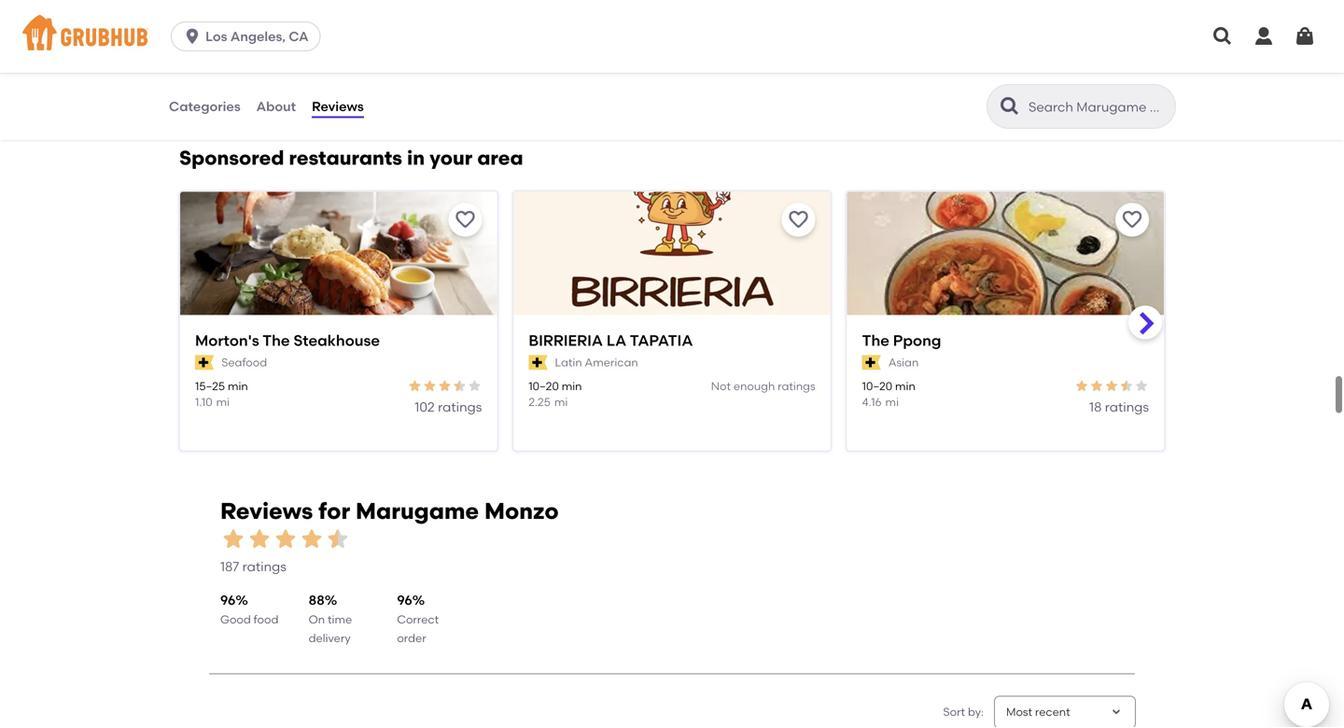 Task type: describe. For each thing, give the bounding box(es) containing it.
ratings right enough
[[778, 379, 815, 393]]

187 ratings
[[220, 559, 286, 574]]

88 on time delivery
[[309, 592, 352, 645]]

monzo
[[484, 497, 559, 525]]

birrieria la tapatia link
[[529, 330, 815, 351]]

15–25 min 1.10 mi
[[195, 379, 248, 409]]

the ppong link
[[862, 330, 1149, 351]]

not enough ratings
[[711, 379, 815, 393]]

search icon image
[[999, 95, 1021, 118]]

recent
[[1035, 705, 1070, 719]]

sort by:
[[943, 705, 984, 719]]

reviews button
[[311, 73, 365, 140]]

angeles,
[[230, 28, 286, 44]]

4.16
[[862, 395, 882, 409]]

about button
[[255, 73, 297, 140]]

mi for the
[[885, 395, 899, 409]]

good
[[220, 613, 251, 626]]

in
[[407, 146, 425, 170]]

most
[[1006, 705, 1032, 719]]

reviews for reviews
[[312, 98, 364, 114]]

102
[[415, 399, 435, 415]]

morton's the steakhouse logo image
[[180, 192, 497, 348]]

18 ratings
[[1089, 399, 1149, 415]]

subscription pass image for birrieria
[[529, 355, 547, 370]]

2 the from the left
[[862, 331, 889, 349]]

main navigation navigation
[[0, 0, 1344, 73]]

ppong
[[893, 331, 941, 349]]

correct
[[397, 613, 439, 626]]

mi for morton's
[[216, 395, 230, 409]]

18
[[1089, 399, 1102, 415]]

la
[[607, 331, 626, 349]]

morton's the steakhouse
[[195, 331, 380, 349]]

ratings for 18 ratings
[[1105, 399, 1149, 415]]

102 ratings
[[415, 399, 482, 415]]

latin
[[555, 356, 582, 369]]

reviews for reviews for marugame monzo
[[220, 497, 313, 525]]

order
[[397, 632, 426, 645]]

96 correct order
[[397, 592, 439, 645]]

save this restaurant image for steakhouse
[[454, 208, 476, 231]]

2 svg image from the left
[[1253, 25, 1275, 48]]

the ppong
[[862, 331, 941, 349]]

1 svg image from the left
[[1211, 25, 1234, 48]]

american
[[585, 356, 638, 369]]

96 good food
[[220, 592, 278, 626]]

min for morton's
[[228, 379, 248, 393]]

about
[[256, 98, 296, 114]]

for
[[318, 497, 350, 525]]

food
[[254, 613, 278, 626]]

the ppong logo image
[[847, 192, 1164, 348]]

187
[[220, 559, 239, 574]]

seafood
[[221, 356, 267, 369]]

10–20 min 2.25 mi
[[529, 379, 582, 409]]

birrieria
[[529, 331, 603, 349]]

svg image
[[183, 27, 202, 46]]

time
[[328, 613, 352, 626]]

sponsored
[[179, 146, 284, 170]]

restaurants
[[289, 146, 402, 170]]

10–20 for birrieria
[[529, 379, 559, 393]]



Task type: locate. For each thing, give the bounding box(es) containing it.
reviews up restaurants
[[312, 98, 364, 114]]

reviews
[[312, 98, 364, 114], [220, 497, 313, 525]]

0 horizontal spatial svg image
[[1211, 25, 1234, 48]]

1 horizontal spatial 10–20
[[862, 379, 892, 393]]

ratings right 187
[[242, 559, 286, 574]]

min down latin
[[562, 379, 582, 393]]

1 horizontal spatial min
[[562, 379, 582, 393]]

sort
[[943, 705, 965, 719]]

1 horizontal spatial mi
[[554, 395, 568, 409]]

96
[[220, 592, 235, 608], [397, 592, 412, 608]]

morton's the steakhouse link
[[195, 330, 482, 351]]

1 horizontal spatial 96
[[397, 592, 412, 608]]

88
[[309, 592, 325, 608]]

save this restaurant button for tapatia
[[782, 203, 815, 236]]

your
[[430, 146, 472, 170]]

1 horizontal spatial save this restaurant image
[[787, 208, 810, 231]]

2 horizontal spatial mi
[[885, 395, 899, 409]]

birrieria la tapatia
[[529, 331, 693, 349]]

by:
[[968, 705, 984, 719]]

save this restaurant image
[[454, 208, 476, 231], [787, 208, 810, 231], [1121, 208, 1143, 231]]

10–20 up 2.25
[[529, 379, 559, 393]]

sponsored restaurants in your area
[[179, 146, 523, 170]]

0 vertical spatial reviews
[[312, 98, 364, 114]]

0 horizontal spatial mi
[[216, 395, 230, 409]]

categories button
[[168, 73, 241, 140]]

save this restaurant button
[[448, 203, 482, 236], [782, 203, 815, 236], [1115, 203, 1149, 236]]

2 save this restaurant image from the left
[[787, 208, 810, 231]]

the up asian
[[862, 331, 889, 349]]

Sort by: field
[[1006, 704, 1070, 720]]

0 horizontal spatial 10–20
[[529, 379, 559, 393]]

10–20 min 4.16 mi
[[862, 379, 915, 409]]

2 96 from the left
[[397, 592, 412, 608]]

min
[[228, 379, 248, 393], [562, 379, 582, 393], [895, 379, 915, 393]]

1 horizontal spatial the
[[862, 331, 889, 349]]

0 horizontal spatial the
[[263, 331, 290, 349]]

min for birrieria
[[562, 379, 582, 393]]

10–20 for the
[[862, 379, 892, 393]]

96 for 96 correct order
[[397, 592, 412, 608]]

1 horizontal spatial svg image
[[1253, 25, 1275, 48]]

los angeles, ca
[[205, 28, 309, 44]]

3 min from the left
[[895, 379, 915, 393]]

los
[[205, 28, 227, 44]]

save this restaurant button for steakhouse
[[448, 203, 482, 236]]

1 min from the left
[[228, 379, 248, 393]]

enough
[[734, 379, 775, 393]]

2 min from the left
[[562, 379, 582, 393]]

mi right "4.16"
[[885, 395, 899, 409]]

1.10
[[195, 395, 212, 409]]

1 vertical spatial reviews
[[220, 497, 313, 525]]

mi
[[216, 395, 230, 409], [554, 395, 568, 409], [885, 395, 899, 409]]

save this restaurant image for tapatia
[[787, 208, 810, 231]]

steakhouse
[[293, 331, 380, 349]]

ca
[[289, 28, 309, 44]]

0 horizontal spatial min
[[228, 379, 248, 393]]

ratings for 187 ratings
[[242, 559, 286, 574]]

star icon image
[[407, 378, 422, 393], [422, 378, 437, 393], [437, 378, 452, 393], [452, 378, 467, 393], [452, 378, 467, 393], [467, 378, 482, 393], [1074, 378, 1089, 393], [1089, 378, 1104, 393], [1104, 378, 1119, 393], [1119, 378, 1134, 393], [1119, 378, 1134, 393], [1134, 378, 1149, 393], [220, 526, 246, 552], [246, 526, 273, 552], [273, 526, 299, 552], [299, 526, 325, 552], [325, 526, 351, 552], [325, 526, 351, 552]]

ratings right '18'
[[1105, 399, 1149, 415]]

min inside 10–20 min 4.16 mi
[[895, 379, 915, 393]]

1 horizontal spatial subscription pass image
[[529, 355, 547, 370]]

0 horizontal spatial subscription pass image
[[195, 355, 214, 370]]

3 subscription pass image from the left
[[862, 355, 881, 370]]

tapatia
[[630, 331, 693, 349]]

2.25
[[529, 395, 551, 409]]

10–20
[[529, 379, 559, 393], [862, 379, 892, 393]]

most recent
[[1006, 705, 1070, 719]]

1 mi from the left
[[216, 395, 230, 409]]

0 horizontal spatial save this restaurant image
[[454, 208, 476, 231]]

2 save this restaurant button from the left
[[782, 203, 815, 236]]

birrieria la tapatia logo image
[[514, 192, 830, 348]]

ratings right 102
[[438, 399, 482, 415]]

min inside 10–20 min 2.25 mi
[[562, 379, 582, 393]]

2 horizontal spatial subscription pass image
[[862, 355, 881, 370]]

96 inside 96 good food
[[220, 592, 235, 608]]

2 mi from the left
[[554, 395, 568, 409]]

96 for 96 good food
[[220, 592, 235, 608]]

ratings for 102 ratings
[[438, 399, 482, 415]]

3 svg image from the left
[[1294, 25, 1316, 48]]

10–20 inside 10–20 min 4.16 mi
[[862, 379, 892, 393]]

2 horizontal spatial save this restaurant image
[[1121, 208, 1143, 231]]

los angeles, ca button
[[171, 21, 328, 51]]

1 save this restaurant image from the left
[[454, 208, 476, 231]]

delivery
[[309, 632, 351, 645]]

subscription pass image left latin
[[529, 355, 547, 370]]

2 horizontal spatial min
[[895, 379, 915, 393]]

3 save this restaurant image from the left
[[1121, 208, 1143, 231]]

subscription pass image for morton's
[[195, 355, 214, 370]]

latin american
[[555, 356, 638, 369]]

subscription pass image left asian
[[862, 355, 881, 370]]

1 subscription pass image from the left
[[195, 355, 214, 370]]

2 10–20 from the left
[[862, 379, 892, 393]]

categories
[[169, 98, 240, 114]]

marugame
[[356, 497, 479, 525]]

morton's
[[195, 331, 259, 349]]

96 up good
[[220, 592, 235, 608]]

96 up correct
[[397, 592, 412, 608]]

svg image
[[1211, 25, 1234, 48], [1253, 25, 1275, 48], [1294, 25, 1316, 48]]

min down seafood
[[228, 379, 248, 393]]

1 96 from the left
[[220, 592, 235, 608]]

0 horizontal spatial 96
[[220, 592, 235, 608]]

2 subscription pass image from the left
[[529, 355, 547, 370]]

15–25
[[195, 379, 225, 393]]

mi for birrieria
[[554, 395, 568, 409]]

0 horizontal spatial save this restaurant button
[[448, 203, 482, 236]]

2 horizontal spatial save this restaurant button
[[1115, 203, 1149, 236]]

subscription pass image for the
[[862, 355, 881, 370]]

mi inside 10–20 min 4.16 mi
[[885, 395, 899, 409]]

1 the from the left
[[263, 331, 290, 349]]

reviews inside button
[[312, 98, 364, 114]]

min for the
[[895, 379, 915, 393]]

min inside 15–25 min 1.10 mi
[[228, 379, 248, 393]]

10–20 up "4.16"
[[862, 379, 892, 393]]

min down asian
[[895, 379, 915, 393]]

mi right 2.25
[[554, 395, 568, 409]]

reviews up 187 ratings
[[220, 497, 313, 525]]

the up seafood
[[263, 331, 290, 349]]

1 horizontal spatial save this restaurant button
[[782, 203, 815, 236]]

the
[[263, 331, 290, 349], [862, 331, 889, 349]]

2 horizontal spatial svg image
[[1294, 25, 1316, 48]]

96 inside 96 correct order
[[397, 592, 412, 608]]

on
[[309, 613, 325, 626]]

3 mi from the left
[[885, 395, 899, 409]]

ratings
[[778, 379, 815, 393], [438, 399, 482, 415], [1105, 399, 1149, 415], [242, 559, 286, 574]]

area
[[477, 146, 523, 170]]

not
[[711, 379, 731, 393]]

reviews for marugame monzo
[[220, 497, 559, 525]]

subscription pass image up '15–25'
[[195, 355, 214, 370]]

3 save this restaurant button from the left
[[1115, 203, 1149, 236]]

mi right 1.10
[[216, 395, 230, 409]]

asian
[[888, 356, 919, 369]]

mi inside 15–25 min 1.10 mi
[[216, 395, 230, 409]]

caret down icon image
[[1109, 705, 1124, 720]]

10–20 inside 10–20 min 2.25 mi
[[529, 379, 559, 393]]

mi inside 10–20 min 2.25 mi
[[554, 395, 568, 409]]

subscription pass image
[[195, 355, 214, 370], [529, 355, 547, 370], [862, 355, 881, 370]]

1 save this restaurant button from the left
[[448, 203, 482, 236]]

Search Marugame Monzo search field
[[1027, 98, 1169, 116]]

1 10–20 from the left
[[529, 379, 559, 393]]



Task type: vqa. For each thing, say whether or not it's contained in the screenshot.
$3.19
no



